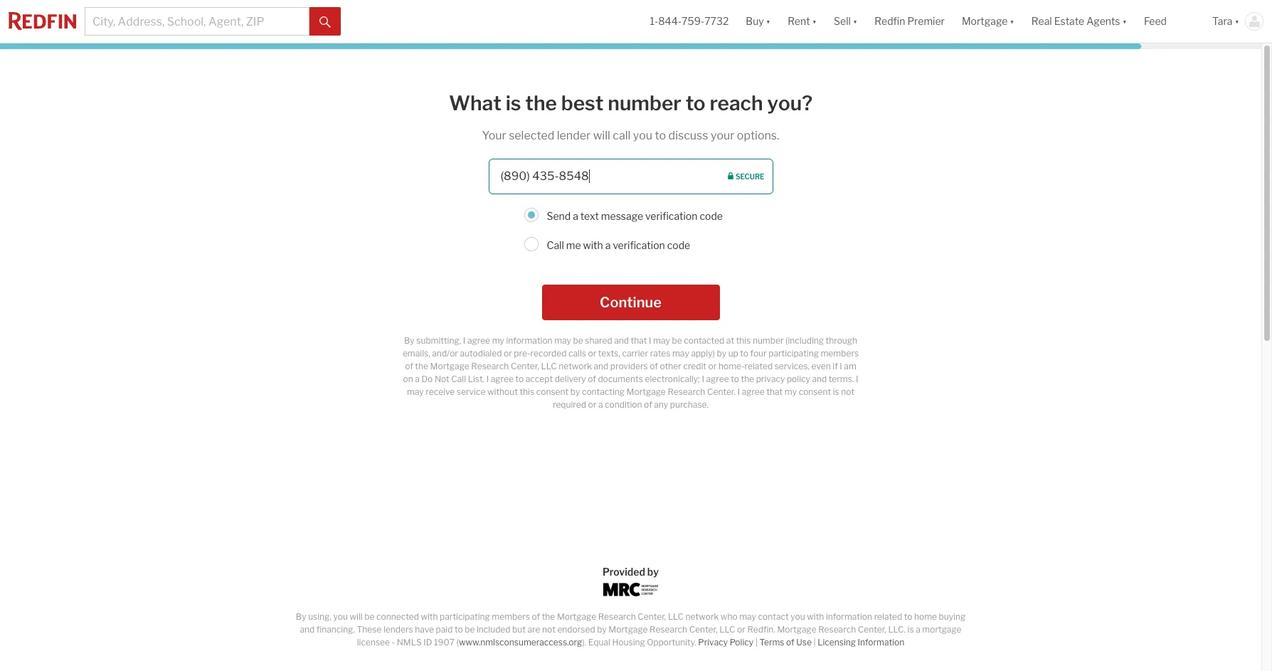 Task type: describe. For each thing, give the bounding box(es) containing it.
0 horizontal spatial a
[[573, 210, 579, 222]]

buy ▾ button
[[746, 0, 771, 43]]

What is the best number to reach you? telephone field
[[489, 158, 773, 194]]

privacy policy link
[[756, 373, 811, 384]]

privacy
[[756, 373, 785, 384]]

1 horizontal spatial with
[[583, 239, 603, 251]]

2 | from the left
[[814, 637, 816, 648]]

of for terms
[[787, 637, 795, 648]]

real estate agents ▾
[[1032, 15, 1127, 27]]

sell ▾
[[834, 15, 858, 27]]

nmls
[[397, 637, 422, 648]]

1 vertical spatial be
[[465, 624, 475, 635]]

selected
[[509, 129, 555, 142]]

text
[[581, 210, 599, 222]]

7732
[[705, 15, 729, 27]]

verification code for send a text message verification code
[[646, 210, 723, 222]]

0 horizontal spatial with
[[421, 611, 438, 622]]

policy
[[730, 637, 754, 648]]

mortgage inside terms contacting mortgage research center
[[627, 386, 666, 397]]

terms link
[[829, 373, 853, 384]]

or inside "participating members other credit or home-related services privacy policy"
[[709, 361, 717, 371]]

1-844-759-7732 link
[[650, 15, 729, 27]]

not
[[542, 624, 556, 635]]

privacy
[[699, 637, 728, 648]]

financing.
[[317, 624, 355, 635]]

network
[[686, 611, 719, 622]]

tara
[[1213, 15, 1233, 27]]

paid
[[436, 624, 453, 635]]

redfin.
[[748, 624, 776, 635]]

sell ▾ button
[[834, 0, 858, 43]]

provided
[[603, 566, 646, 578]]

rent ▾ button
[[788, 0, 817, 43]]

continue
[[600, 294, 662, 311]]

contact
[[758, 611, 789, 622]]

participating members link
[[769, 348, 859, 358]]

licensing
[[818, 637, 856, 648]]

related inside "by using, you will be connected with participating members of the mortgage research center, llc network who may contact you with information related to home buying and financing. these lenders have paid to be included but are not endorsed by mortgage research center, llc or redfin. mortgage research center, llc. is a mortgage licensee - nmls id 1907 ("
[[875, 611, 903, 622]]

rent
[[788, 15, 810, 27]]

▾ for tara ▾
[[1235, 15, 1240, 27]]

mortgage research center image
[[603, 583, 659, 596]]

terms
[[829, 373, 853, 384]]

a inside "by using, you will be connected with participating members of the mortgage research center, llc network who may contact you with information related to home buying and financing. these lenders have paid to be included but are not endorsed by mortgage research center, llc or redfin. mortgage research center, llc. is a mortgage licensee - nmls id 1907 ("
[[916, 624, 921, 635]]

participating inside "participating members other credit or home-related services privacy policy"
[[769, 348, 819, 358]]

terms contacting mortgage research center
[[582, 373, 853, 397]]

information
[[826, 611, 873, 622]]

-
[[392, 637, 395, 648]]

center
[[707, 386, 734, 397]]

licensee
[[357, 637, 390, 648]]

mortgage up endorsed at the bottom of page
[[557, 611, 597, 622]]

equal
[[589, 637, 611, 648]]

agents
[[1087, 15, 1121, 27]]

(
[[457, 637, 459, 648]]

buy
[[746, 15, 764, 27]]

to up discuss
[[686, 91, 706, 115]]

0 horizontal spatial llc
[[668, 611, 684, 622]]

research up licensing
[[819, 624, 856, 635]]

using,
[[308, 611, 332, 622]]

provided by
[[603, 566, 659, 578]]

buy ▾ button
[[738, 0, 780, 43]]

credit
[[684, 361, 707, 371]]

▾ for mortgage ▾
[[1010, 15, 1015, 27]]

mortgage
[[923, 624, 962, 635]]

▾ for rent ▾
[[813, 15, 817, 27]]

real estate agents ▾ link
[[1032, 0, 1127, 43]]

call me with a verification code
[[547, 239, 691, 251]]

by using, you will be connected with participating members of the mortgage research center, llc network who may contact you with information related to home buying and financing. these lenders have paid to be included but are not endorsed by mortgage research center, llc or redfin. mortgage research center, llc. is a mortgage licensee - nmls id 1907 (
[[296, 611, 966, 648]]

message
[[601, 210, 644, 222]]

discuss
[[669, 129, 709, 142]]

number
[[608, 91, 682, 115]]

www.nmlsconsumeraccess.org link
[[459, 637, 582, 648]]

buying
[[939, 611, 966, 622]]

research inside terms contacting mortgage research center
[[668, 386, 706, 397]]

▾ for buy ▾
[[766, 15, 771, 27]]

services
[[775, 361, 808, 371]]

terms
[[760, 637, 785, 648]]

by inside "by using, you will be connected with participating members of the mortgage research center, llc network who may contact you with information related to home buying and financing. these lenders have paid to be included but are not endorsed by mortgage research center, llc or redfin. mortgage research center, llc. is a mortgage licensee - nmls id 1907 ("
[[597, 624, 607, 635]]

research up opportunity.
[[650, 624, 688, 635]]

submit search image
[[320, 16, 331, 28]]

rent ▾
[[788, 15, 817, 27]]

sell
[[834, 15, 851, 27]]

to left discuss
[[655, 129, 666, 142]]

home-
[[719, 361, 745, 371]]

by
[[296, 611, 306, 622]]

0 vertical spatial by
[[648, 566, 659, 578]]

terms of use link
[[760, 637, 812, 648]]

feed button
[[1136, 0, 1204, 43]]

other
[[660, 361, 682, 371]]

sell ▾ button
[[826, 0, 866, 43]]

continue button
[[542, 284, 720, 320]]

www.nmlsconsumeraccess.org ). equal housing opportunity. privacy policy | terms of use | licensing information
[[459, 637, 905, 648]]

).
[[582, 637, 587, 648]]

lenders
[[384, 624, 413, 635]]

2 horizontal spatial you
[[791, 611, 806, 622]]

to up (
[[455, 624, 463, 635]]

premier
[[908, 15, 945, 27]]

your options.
[[711, 129, 780, 142]]

contacting
[[582, 386, 625, 397]]

opportunity.
[[647, 637, 697, 648]]

credit link
[[684, 361, 707, 371]]

▾ for sell ▾
[[853, 15, 858, 27]]

information
[[858, 637, 905, 648]]

1 horizontal spatial center,
[[689, 624, 718, 635]]

endorsed
[[558, 624, 596, 635]]

will for what
[[593, 129, 611, 142]]

verification code for call me with a verification code
[[613, 239, 691, 251]]

home
[[915, 611, 937, 622]]

but
[[513, 624, 526, 635]]



Task type: vqa. For each thing, say whether or not it's contained in the screenshot.
other
yes



Task type: locate. For each thing, give the bounding box(es) containing it.
2 horizontal spatial with
[[807, 611, 825, 622]]

▾ right agents
[[1123, 15, 1127, 27]]

mortgage up housing
[[609, 624, 648, 635]]

participating members other credit or home-related services privacy policy
[[660, 348, 859, 384]]

mortgage
[[962, 15, 1008, 27], [627, 386, 666, 397], [557, 611, 597, 622], [609, 624, 648, 635], [778, 624, 817, 635]]

1 horizontal spatial |
[[814, 637, 816, 648]]

mortgage left real on the right
[[962, 15, 1008, 27]]

0 vertical spatial of
[[532, 611, 540, 622]]

verification code
[[646, 210, 723, 222], [613, 239, 691, 251]]

is inside "by using, you will be connected with participating members of the mortgage research center, llc network who may contact you with information related to home buying and financing. these lenders have paid to be included but are not endorsed by mortgage research center, llc or redfin. mortgage research center, llc. is a mortgage licensee - nmls id 1907 ("
[[908, 624, 914, 635]]

0 vertical spatial llc
[[668, 611, 684, 622]]

0 horizontal spatial be
[[365, 611, 375, 622]]

by
[[648, 566, 659, 578], [597, 624, 607, 635]]

0 horizontal spatial is
[[506, 91, 521, 115]]

be up these
[[365, 611, 375, 622]]

of inside "by using, you will be connected with participating members of the mortgage research center, llc network who may contact you with information related to home buying and financing. these lenders have paid to be included but are not endorsed by mortgage research center, llc or redfin. mortgage research center, llc. is a mortgage licensee - nmls id 1907 ("
[[532, 611, 540, 622]]

with up the have
[[421, 611, 438, 622]]

real
[[1032, 15, 1053, 27]]

2 ▾ from the left
[[813, 15, 817, 27]]

a down home
[[916, 624, 921, 635]]

related inside "participating members other credit or home-related services privacy policy"
[[745, 361, 773, 371]]

center, up information
[[858, 624, 887, 635]]

will for provided
[[350, 611, 363, 622]]

the up not on the bottom of page
[[542, 611, 555, 622]]

▾ right sell
[[853, 15, 858, 27]]

redfin premier button
[[866, 0, 954, 43]]

option group
[[346, 205, 916, 256]]

redfin premier
[[875, 15, 945, 27]]

▾ left real on the right
[[1010, 15, 1015, 27]]

0 horizontal spatial you
[[333, 611, 348, 622]]

redfin
[[875, 15, 906, 27]]

members
[[821, 348, 859, 358], [492, 611, 530, 622]]

these
[[357, 624, 382, 635]]

me
[[566, 239, 581, 251]]

| down redfin.
[[756, 637, 758, 648]]

6 ▾ from the left
[[1235, 15, 1240, 27]]

0 horizontal spatial related
[[745, 361, 773, 371]]

contacting mortgage research center link
[[582, 386, 734, 397]]

mortgage up 'use'
[[778, 624, 817, 635]]

or inside "by using, you will be connected with participating members of the mortgage research center, llc network who may contact you with information related to home buying and financing. these lenders have paid to be included but are not endorsed by mortgage research center, llc or redfin. mortgage research center, llc. is a mortgage licensee - nmls id 1907 ("
[[737, 624, 746, 635]]

you right contact
[[791, 611, 806, 622]]

1 vertical spatial participating
[[440, 611, 490, 622]]

1 horizontal spatial or
[[737, 624, 746, 635]]

5 ▾ from the left
[[1123, 15, 1127, 27]]

call
[[547, 239, 564, 251]]

mortgage inside dropdown button
[[962, 15, 1008, 27]]

0 horizontal spatial will
[[350, 611, 363, 622]]

send
[[547, 210, 571, 222]]

759-
[[682, 15, 705, 27]]

1 vertical spatial the
[[542, 611, 555, 622]]

1 horizontal spatial you
[[633, 129, 653, 142]]

your selected lender will call you to discuss your options.
[[482, 129, 780, 142]]

llc.
[[889, 624, 906, 635]]

will left call
[[593, 129, 611, 142]]

1 vertical spatial of
[[787, 637, 795, 648]]

1 horizontal spatial will
[[593, 129, 611, 142]]

▾ right rent
[[813, 15, 817, 27]]

related up privacy
[[745, 361, 773, 371]]

may
[[740, 611, 757, 622]]

privacy policy link
[[699, 637, 754, 648]]

your
[[482, 129, 507, 142]]

a
[[573, 210, 579, 222], [606, 239, 611, 251], [916, 624, 921, 635]]

|
[[756, 637, 758, 648], [814, 637, 816, 648]]

1 horizontal spatial a
[[606, 239, 611, 251]]

llc up opportunity.
[[668, 611, 684, 622]]

2 horizontal spatial a
[[916, 624, 921, 635]]

1-
[[650, 15, 659, 27]]

mortgage ▾
[[962, 15, 1015, 27]]

0 vertical spatial members
[[821, 348, 859, 358]]

▾ right tara at right
[[1235, 15, 1240, 27]]

is
[[506, 91, 521, 115], [908, 624, 914, 635]]

policy
[[787, 373, 811, 384]]

will inside "by using, you will be connected with participating members of the mortgage research center, llc network who may contact you with information related to home buying and financing. these lenders have paid to be included but are not endorsed by mortgage research center, llc or redfin. mortgage research center, llc. is a mortgage licensee - nmls id 1907 ("
[[350, 611, 363, 622]]

www.nmlsconsumeraccess.org
[[459, 637, 582, 648]]

0 horizontal spatial of
[[532, 611, 540, 622]]

2 vertical spatial a
[[916, 624, 921, 635]]

1 horizontal spatial participating
[[769, 348, 819, 358]]

0 horizontal spatial by
[[597, 624, 607, 635]]

option group containing send a text message verification code
[[346, 205, 916, 256]]

of left 'use'
[[787, 637, 795, 648]]

1 horizontal spatial is
[[908, 624, 914, 635]]

0 vertical spatial related
[[745, 361, 773, 371]]

buy ▾
[[746, 15, 771, 27]]

1 horizontal spatial be
[[465, 624, 475, 635]]

by up mortgage research center image
[[648, 566, 659, 578]]

home-related services link
[[719, 361, 808, 371]]

1 horizontal spatial related
[[875, 611, 903, 622]]

included
[[477, 624, 511, 635]]

844-
[[659, 15, 682, 27]]

a down message
[[606, 239, 611, 251]]

call
[[613, 129, 631, 142]]

0 vertical spatial will
[[593, 129, 611, 142]]

tara ▾
[[1213, 15, 1240, 27]]

0 vertical spatial a
[[573, 210, 579, 222]]

City, Address, School, Agent, ZIP search field
[[85, 7, 310, 36]]

1 vertical spatial is
[[908, 624, 914, 635]]

a left text
[[573, 210, 579, 222]]

feed
[[1145, 15, 1167, 27]]

0 horizontal spatial participating
[[440, 611, 490, 622]]

center, down network
[[689, 624, 718, 635]]

verification code down send a text message verification code
[[613, 239, 691, 251]]

or right credit link
[[709, 361, 717, 371]]

who
[[721, 611, 738, 622]]

members up terms at the right of page
[[821, 348, 859, 358]]

4 ▾ from the left
[[1010, 15, 1015, 27]]

1 vertical spatial llc
[[720, 624, 736, 635]]

1 vertical spatial related
[[875, 611, 903, 622]]

id
[[424, 637, 432, 648]]

or up policy
[[737, 624, 746, 635]]

center, up opportunity.
[[638, 611, 666, 622]]

or
[[709, 361, 717, 371], [737, 624, 746, 635]]

1 horizontal spatial of
[[787, 637, 795, 648]]

are
[[528, 624, 541, 635]]

0 vertical spatial verification code
[[646, 210, 723, 222]]

0 vertical spatial the
[[526, 91, 557, 115]]

licensing information link
[[818, 637, 905, 648]]

is up selected
[[506, 91, 521, 115]]

1 vertical spatial or
[[737, 624, 746, 635]]

0 vertical spatial or
[[709, 361, 717, 371]]

participating up paid
[[440, 611, 490, 622]]

lender
[[557, 129, 591, 142]]

send a text message verification code
[[547, 210, 723, 222]]

reach you?
[[710, 91, 813, 115]]

will up these
[[350, 611, 363, 622]]

▾ right buy on the right top of page
[[766, 15, 771, 27]]

you
[[633, 129, 653, 142], [333, 611, 348, 622], [791, 611, 806, 622]]

research
[[668, 386, 706, 397], [598, 611, 636, 622], [650, 624, 688, 635], [819, 624, 856, 635]]

the up selected
[[526, 91, 557, 115]]

be left included
[[465, 624, 475, 635]]

research down credit link
[[668, 386, 706, 397]]

will
[[593, 129, 611, 142], [350, 611, 363, 622]]

members up but
[[492, 611, 530, 622]]

1 | from the left
[[756, 637, 758, 648]]

1-844-759-7732
[[650, 15, 729, 27]]

connected
[[377, 611, 419, 622]]

the
[[526, 91, 557, 115], [542, 611, 555, 622]]

you right call
[[633, 129, 653, 142]]

mortgage ▾ button
[[954, 0, 1023, 43]]

have
[[415, 624, 434, 635]]

what
[[449, 91, 502, 115]]

2 horizontal spatial center,
[[858, 624, 887, 635]]

what is the best number to reach you?
[[449, 91, 813, 115]]

1 horizontal spatial by
[[648, 566, 659, 578]]

0 horizontal spatial or
[[709, 361, 717, 371]]

be
[[365, 611, 375, 622], [465, 624, 475, 635]]

related up llc.
[[875, 611, 903, 622]]

and
[[300, 624, 315, 635]]

1907
[[434, 637, 455, 648]]

1 vertical spatial a
[[606, 239, 611, 251]]

1 vertical spatial by
[[597, 624, 607, 635]]

to up llc.
[[904, 611, 913, 622]]

0 horizontal spatial members
[[492, 611, 530, 622]]

participating up 'services'
[[769, 348, 819, 358]]

research up housing
[[598, 611, 636, 622]]

1 vertical spatial will
[[350, 611, 363, 622]]

3 ▾ from the left
[[853, 15, 858, 27]]

verification code right message
[[646, 210, 723, 222]]

of
[[532, 611, 540, 622], [787, 637, 795, 648]]

housing
[[613, 637, 645, 648]]

mortgage down the other
[[627, 386, 666, 397]]

0 vertical spatial is
[[506, 91, 521, 115]]

0 vertical spatial participating
[[769, 348, 819, 358]]

of for members
[[532, 611, 540, 622]]

0 horizontal spatial |
[[756, 637, 758, 648]]

1 vertical spatial verification code
[[613, 239, 691, 251]]

0 horizontal spatial center,
[[638, 611, 666, 622]]

participating inside "by using, you will be connected with participating members of the mortgage research center, llc network who may contact you with information related to home buying and financing. these lenders have paid to be included but are not endorsed by mortgage research center, llc or redfin. mortgage research center, llc. is a mortgage licensee - nmls id 1907 ("
[[440, 611, 490, 622]]

▾
[[766, 15, 771, 27], [813, 15, 817, 27], [853, 15, 858, 27], [1010, 15, 1015, 27], [1123, 15, 1127, 27], [1235, 15, 1240, 27]]

| right 'use'
[[814, 637, 816, 648]]

1 horizontal spatial members
[[821, 348, 859, 358]]

of up the are
[[532, 611, 540, 622]]

members inside "participating members other credit or home-related services privacy policy"
[[821, 348, 859, 358]]

llc up privacy policy link
[[720, 624, 736, 635]]

the inside "by using, you will be connected with participating members of the mortgage research center, llc network who may contact you with information related to home buying and financing. these lenders have paid to be included but are not endorsed by mortgage research center, llc or redfin. mortgage research center, llc. is a mortgage licensee - nmls id 1907 ("
[[542, 611, 555, 622]]

by up equal
[[597, 624, 607, 635]]

you up 'financing.'
[[333, 611, 348, 622]]

with
[[583, 239, 603, 251], [421, 611, 438, 622], [807, 611, 825, 622]]

0 vertical spatial be
[[365, 611, 375, 622]]

is right llc.
[[908, 624, 914, 635]]

1 ▾ from the left
[[766, 15, 771, 27]]

with right me
[[583, 239, 603, 251]]

1 vertical spatial members
[[492, 611, 530, 622]]

1 horizontal spatial llc
[[720, 624, 736, 635]]

best
[[561, 91, 604, 115]]

with up 'use'
[[807, 611, 825, 622]]

members inside "by using, you will be connected with participating members of the mortgage research center, llc network who may contact you with information related to home buying and financing. these lenders have paid to be included but are not endorsed by mortgage research center, llc or redfin. mortgage research center, llc. is a mortgage licensee - nmls id 1907 ("
[[492, 611, 530, 622]]

use
[[797, 637, 812, 648]]



